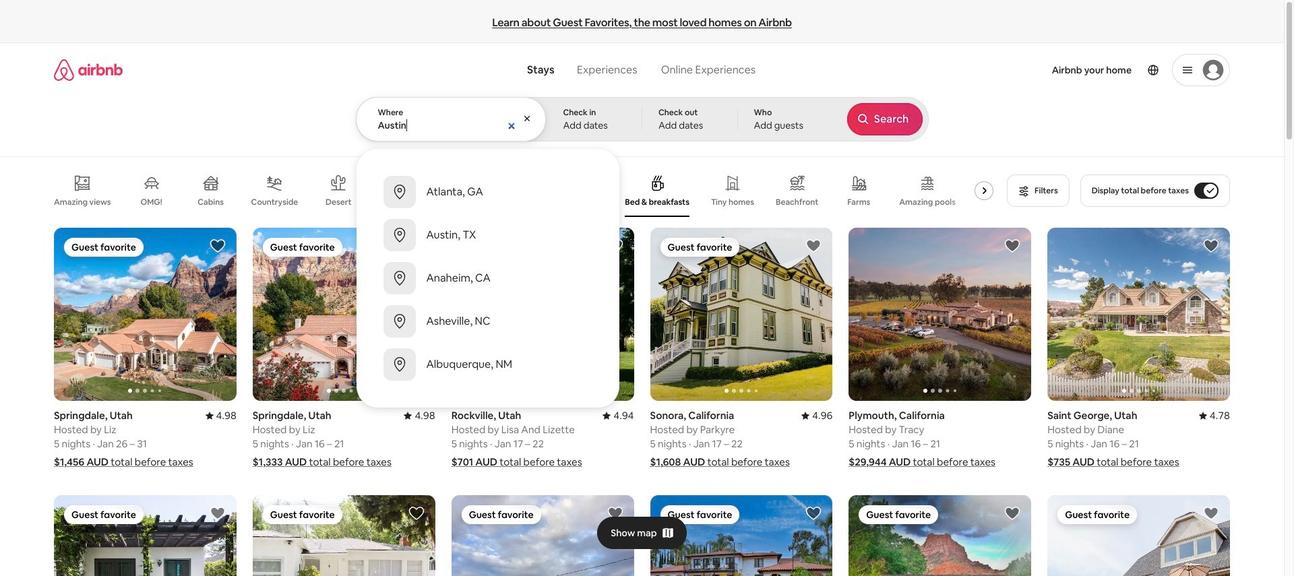 Task type: describe. For each thing, give the bounding box(es) containing it.
4.94 out of 5 average rating image
[[603, 410, 634, 422]]

search suggestions list box
[[356, 160, 619, 397]]

profile element
[[777, 43, 1231, 97]]

add to wishlist: los angeles, california image
[[210, 506, 226, 522]]

add to wishlist: malibu, california image
[[1204, 506, 1220, 522]]

2 add to wishlist: los angeles, california image from the left
[[806, 506, 822, 522]]

4 option from the top
[[356, 300, 619, 343]]

4.98 out of 5 average rating image
[[404, 410, 435, 422]]

1 add to wishlist: los angeles, california image from the left
[[408, 506, 425, 522]]

2 horizontal spatial add to wishlist: springdale, utah image
[[1005, 506, 1021, 522]]

add to wishlist: joshua tree, california image
[[607, 506, 624, 522]]

add to wishlist: springdale, utah image for 4.98 out of 5 average rating image
[[408, 238, 425, 254]]

add to wishlist: rockville, utah image
[[607, 238, 624, 254]]



Task type: vqa. For each thing, say whether or not it's contained in the screenshot.
non-
no



Task type: locate. For each thing, give the bounding box(es) containing it.
4.98 out of 5 average rating image
[[205, 410, 237, 422]]

add to wishlist: saint george, utah image
[[1204, 238, 1220, 254]]

add to wishlist: sonora, california image
[[806, 238, 822, 254]]

4.78 out of 5 average rating image
[[1200, 410, 1231, 422]]

0 horizontal spatial add to wishlist: springdale, utah image
[[210, 238, 226, 254]]

add to wishlist: springdale, utah image
[[210, 238, 226, 254], [408, 238, 425, 254], [1005, 506, 1021, 522]]

1 horizontal spatial add to wishlist: springdale, utah image
[[408, 238, 425, 254]]

option
[[356, 171, 619, 214], [356, 214, 619, 257], [356, 257, 619, 300], [356, 300, 619, 343], [356, 343, 619, 386]]

5 option from the top
[[356, 343, 619, 386]]

3 option from the top
[[356, 257, 619, 300]]

1 option from the top
[[356, 171, 619, 214]]

add to wishlist: springdale, utah image for 4.98 out of 5 average rating icon
[[210, 238, 226, 254]]

4.96 out of 5 average rating image
[[802, 410, 833, 422]]

None search field
[[356, 43, 929, 408]]

tab panel
[[356, 97, 929, 408]]

2 option from the top
[[356, 214, 619, 257]]

add to wishlist: los angeles, california image
[[408, 506, 425, 522], [806, 506, 822, 522]]

add to wishlist: plymouth, california image
[[1005, 238, 1021, 254]]

0 horizontal spatial add to wishlist: los angeles, california image
[[408, 506, 425, 522]]

what can we help you find? tab list
[[517, 55, 649, 85]]

group
[[54, 165, 1016, 217], [54, 228, 237, 401], [253, 228, 435, 401], [452, 228, 634, 401], [650, 228, 833, 401], [849, 228, 1215, 401], [1048, 228, 1231, 401], [54, 496, 237, 577], [253, 496, 435, 577], [452, 496, 634, 577], [650, 496, 833, 577], [849, 496, 1032, 577], [1048, 496, 1231, 577]]

Search destinations search field
[[378, 119, 525, 132]]

1 horizontal spatial add to wishlist: los angeles, california image
[[806, 506, 822, 522]]



